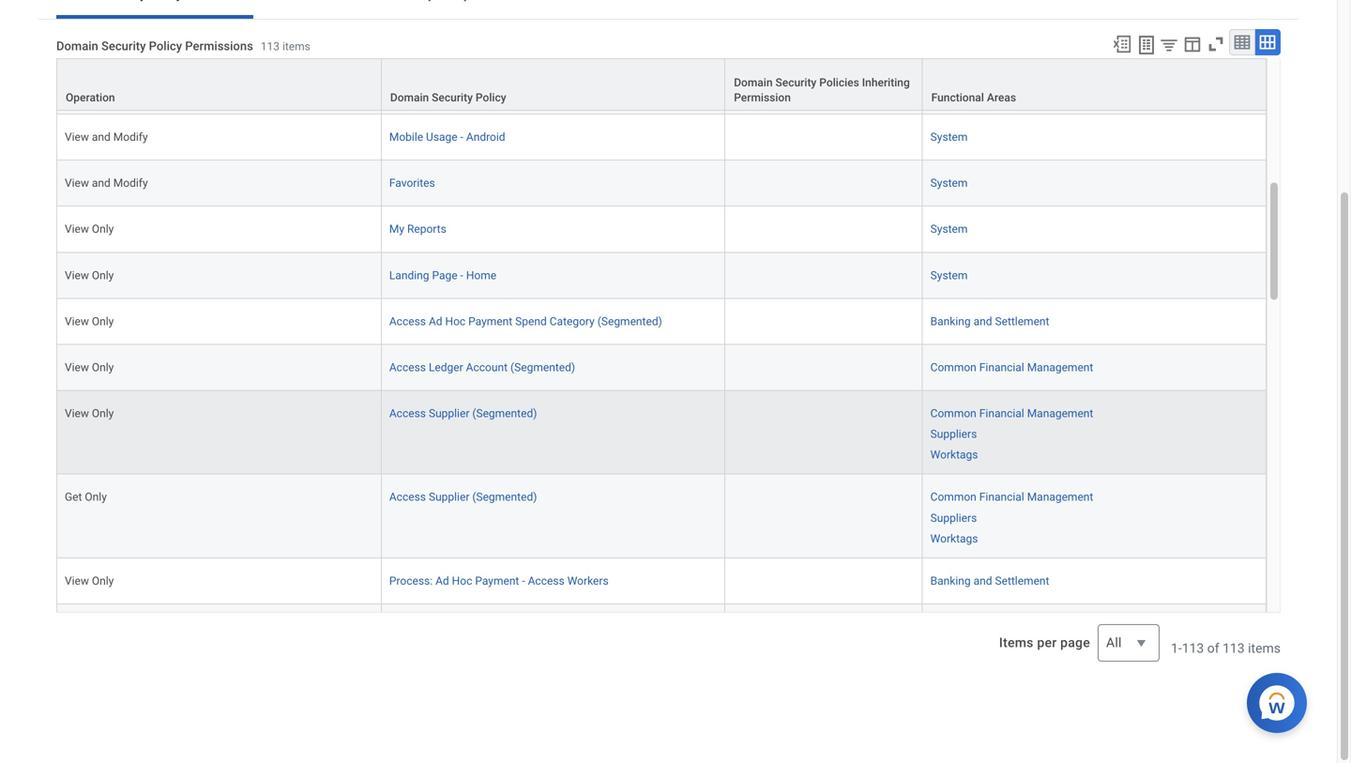 Task type: describe. For each thing, give the bounding box(es) containing it.
- for mobile
[[461, 84, 464, 98]]

items selected list for row containing get only
[[931, 487, 1124, 546]]

export to worksheets image
[[1136, 34, 1158, 56]]

system link for my reports
[[931, 219, 968, 236]]

items inside domain security policy permissions 113 items
[[283, 40, 311, 53]]

9 view from the top
[[65, 574, 89, 588]]

1 horizontal spatial reports
[[503, 84, 542, 98]]

domain security policy
[[390, 91, 507, 104]]

access inside access ad hoc payment spend category (segmented) "link"
[[389, 315, 426, 328]]

domain security policy permissions 113 items
[[56, 39, 311, 53]]

financial for second common financial management link from the bottom
[[980, 407, 1025, 420]]

items inside status
[[1249, 641, 1281, 656]]

1 horizontal spatial domain
[[390, 91, 429, 104]]

3 common financial management link from the top
[[931, 487, 1094, 504]]

process:
[[389, 574, 433, 588]]

banking for process: ad hoc payment - access workers
[[931, 574, 971, 588]]

2 view only from the top
[[65, 269, 114, 282]]

and for view and modify element associated with fourth row from the top of the page
[[92, 131, 111, 144]]

1 horizontal spatial security
[[432, 91, 473, 104]]

favorites
[[389, 177, 435, 190]]

access ad hoc payment spend category (segmented)
[[389, 315, 663, 328]]

5 row from the top
[[56, 161, 1267, 207]]

domain security policies inheriting permission
[[734, 76, 910, 104]]

supplier for second common financial management link from the bottom
[[429, 407, 470, 420]]

financial for third common financial management link
[[980, 491, 1025, 504]]

domain for permissions
[[56, 39, 98, 53]]

4 view from the top
[[65, 223, 89, 236]]

hoc for process:
[[452, 574, 473, 588]]

(segmented) inside "link"
[[598, 315, 663, 328]]

modify for view and modify element corresponding to fifth row from the top
[[113, 177, 148, 190]]

process: ad hoc payment - access workers link
[[389, 571, 609, 588]]

of
[[1208, 641, 1220, 656]]

only for access supplier (segmented)
[[85, 491, 107, 504]]

landing page - home link
[[389, 265, 497, 282]]

banking and settlement link for process: ad hoc payment - access workers
[[931, 571, 1050, 588]]

view only element for access ad hoc payment spend category (segmented)
[[65, 311, 114, 328]]

my reports
[[389, 223, 447, 236]]

common for first common financial management link
[[931, 361, 977, 374]]

2 view only element from the top
[[65, 265, 114, 282]]

table image
[[1234, 33, 1252, 52]]

row containing get only
[[56, 475, 1267, 559]]

only for my reports
[[92, 223, 114, 236]]

policies
[[820, 76, 860, 89]]

permissions
[[185, 39, 253, 53]]

worktags link for suppliers link associated with second common financial management link from the bottom
[[931, 445, 979, 462]]

access supplier (segmented) for third common financial management link
[[389, 491, 537, 504]]

1 row from the top
[[56, 22, 1267, 68]]

5 view only element from the top
[[65, 403, 114, 420]]

2 worktags from the top
[[931, 532, 979, 545]]

access up process:
[[389, 491, 426, 504]]

system link for mobile usage - android
[[931, 127, 968, 144]]

8 view from the top
[[65, 407, 89, 420]]

favorites link
[[389, 173, 435, 190]]

suppliers link for second common financial management link from the bottom
[[931, 424, 978, 441]]

page
[[1061, 635, 1091, 651]]

modify for view and modify element associated with fourth row from the top of the page
[[113, 131, 148, 144]]

1 common financial management link from the top
[[931, 357, 1094, 374]]

view only for process: ad hoc payment - access workers
[[65, 574, 114, 588]]

- inside process: ad hoc payment - access workers link
[[522, 574, 525, 588]]

operation
[[66, 91, 115, 104]]

system for landing page - home
[[931, 269, 968, 282]]

1 worktags from the top
[[931, 448, 979, 462]]

click to view/edit grid preferences image
[[1183, 34, 1204, 54]]

1-113 of 113 items
[[1172, 641, 1281, 656]]

settlement for process: ad hoc payment - access workers
[[996, 574, 1050, 588]]

common for second common financial management link from the bottom
[[931, 407, 977, 420]]

3 view from the top
[[65, 177, 89, 190]]

common financial management for third common financial management link
[[931, 491, 1094, 504]]

payment for spend
[[469, 315, 513, 328]]

page for home
[[432, 269, 458, 282]]

view only element for access ledger account (segmented)
[[65, 357, 114, 374]]

account
[[466, 361, 508, 374]]

view only for access ledger account (segmented)
[[65, 361, 114, 374]]

operation button
[[57, 59, 381, 110]]

1-
[[1172, 641, 1183, 656]]

system for mobile usage - android
[[931, 131, 968, 144]]

view and modify for mobile usage - android system link
[[65, 131, 148, 144]]

inheriting
[[863, 76, 910, 89]]

management for third common financial management link
[[1028, 491, 1094, 504]]

policy for domain security policy permissions 113 items
[[149, 39, 182, 53]]

modify for 1st view and modify element from the top of the page
[[113, 84, 148, 98]]

2 common financial management link from the top
[[931, 403, 1094, 420]]

suppliers for third common financial management link
[[931, 511, 978, 525]]

6 row from the top
[[56, 207, 1267, 253]]

1 horizontal spatial 113
[[1183, 641, 1205, 656]]

functional areas
[[932, 91, 1017, 104]]

access ledger account (segmented)
[[389, 361, 576, 374]]

management for first common financial management link
[[1028, 361, 1094, 374]]

banking and settlement link for access ad hoc payment spend category (segmented)
[[931, 311, 1050, 328]]

access down access ledger account (segmented)
[[389, 407, 426, 420]]

(segmented) up process: ad hoc payment - access workers link
[[473, 491, 537, 504]]

access supplier (segmented) link for 4th row from the bottom
[[389, 403, 537, 420]]

suppliers link for third common financial management link
[[931, 508, 978, 525]]

ledger
[[429, 361, 463, 374]]

1 system from the top
[[931, 84, 968, 98]]

row containing domain security policies inheriting permission
[[56, 58, 1267, 111]]

domain security policies inheriting permission button
[[726, 59, 923, 110]]

export to excel image
[[1112, 34, 1133, 54]]



Task type: locate. For each thing, give the bounding box(es) containing it.
access supplier (segmented) down the ledger
[[389, 407, 537, 420]]

mobile left usage
[[389, 131, 423, 144]]

0 vertical spatial financial
[[980, 361, 1025, 374]]

0 horizontal spatial domain
[[56, 39, 98, 53]]

113 right permissions
[[261, 40, 280, 53]]

mobile usage - android
[[389, 131, 506, 144]]

2 settlement from the top
[[996, 574, 1050, 588]]

4 view only element from the top
[[65, 357, 114, 374]]

1 vertical spatial security
[[776, 76, 817, 89]]

ad right process:
[[436, 574, 449, 588]]

0 vertical spatial hoc
[[445, 315, 466, 328]]

mobile
[[466, 84, 500, 98], [389, 131, 423, 144]]

2 access supplier (segmented) from the top
[[389, 491, 537, 504]]

access supplier (segmented) link up process: ad hoc payment - access workers link
[[389, 487, 537, 504]]

2 management from the top
[[1028, 407, 1094, 420]]

domain
[[56, 39, 98, 53], [734, 76, 773, 89], [390, 91, 429, 104]]

2 banking and settlement link from the top
[[931, 571, 1050, 588]]

hoc
[[445, 315, 466, 328], [452, 574, 473, 588]]

items selected list
[[931, 403, 1124, 463], [931, 487, 1124, 546]]

and
[[92, 84, 111, 98], [92, 131, 111, 144], [92, 177, 111, 190], [974, 315, 993, 328], [974, 574, 993, 588]]

my
[[389, 223, 405, 236]]

0 vertical spatial mobile
[[466, 84, 500, 98]]

1 vertical spatial domain
[[734, 76, 773, 89]]

2 horizontal spatial 113
[[1223, 641, 1245, 656]]

spend
[[516, 315, 547, 328]]

- left workers
[[522, 574, 525, 588]]

0 horizontal spatial policy
[[149, 39, 182, 53]]

0 vertical spatial suppliers
[[931, 428, 978, 441]]

financial
[[980, 361, 1025, 374], [980, 407, 1025, 420], [980, 491, 1025, 504]]

0 vertical spatial ad
[[429, 315, 443, 328]]

1 access supplier (segmented) link from the top
[[389, 403, 537, 420]]

landing page - mobile reports
[[389, 84, 542, 98]]

1 vertical spatial reports
[[407, 223, 447, 236]]

2 vertical spatial view and modify element
[[65, 173, 148, 190]]

management
[[1028, 361, 1094, 374], [1028, 407, 1094, 420], [1028, 491, 1094, 504]]

1 vertical spatial items
[[1249, 641, 1281, 656]]

payment left spend
[[469, 315, 513, 328]]

0 vertical spatial page
[[432, 84, 458, 98]]

1 vertical spatial banking and settlement link
[[931, 571, 1050, 588]]

2 page from the top
[[432, 269, 458, 282]]

0 horizontal spatial mobile
[[389, 131, 423, 144]]

get only element
[[65, 487, 107, 504]]

view
[[65, 84, 89, 98], [65, 131, 89, 144], [65, 177, 89, 190], [65, 223, 89, 236], [65, 269, 89, 282], [65, 315, 89, 328], [65, 361, 89, 374], [65, 407, 89, 420], [65, 574, 89, 588]]

0 horizontal spatial reports
[[407, 223, 447, 236]]

1 view and modify element from the top
[[65, 81, 148, 98]]

7 view from the top
[[65, 361, 89, 374]]

items per page
[[1000, 635, 1091, 651]]

banking for access ad hoc payment spend category (segmented)
[[931, 315, 971, 328]]

domain for inheriting
[[734, 76, 773, 89]]

1 system link from the top
[[931, 81, 968, 98]]

only
[[92, 223, 114, 236], [92, 269, 114, 282], [92, 315, 114, 328], [92, 361, 114, 374], [92, 407, 114, 420], [85, 491, 107, 504], [92, 574, 114, 588]]

system link for landing page - home
[[931, 265, 968, 282]]

1 vertical spatial worktags link
[[931, 528, 979, 545]]

common financial management
[[931, 361, 1094, 374], [931, 407, 1094, 420], [931, 491, 1094, 504]]

1 view from the top
[[65, 84, 89, 98]]

access inside access ledger account (segmented) link
[[389, 361, 426, 374]]

banking and settlement for access ad hoc payment spend category (segmented)
[[931, 315, 1050, 328]]

permission
[[734, 91, 791, 104]]

landing down my reports
[[389, 269, 429, 282]]

113 left of
[[1183, 641, 1205, 656]]

1-113 of 113 items status
[[1172, 639, 1281, 658]]

3 view and modify from the top
[[65, 177, 148, 190]]

policy
[[149, 39, 182, 53], [476, 91, 507, 104]]

landing for landing page - home
[[389, 269, 429, 282]]

1 vertical spatial common financial management link
[[931, 403, 1094, 420]]

1 common financial management from the top
[[931, 361, 1094, 374]]

6 view only element from the top
[[65, 571, 114, 588]]

common financial management for first common financial management link
[[931, 361, 1094, 374]]

view only
[[65, 223, 114, 236], [65, 269, 114, 282], [65, 315, 114, 328], [65, 361, 114, 374], [65, 407, 114, 420], [65, 574, 114, 588]]

payment right process:
[[475, 574, 519, 588]]

payment for -
[[475, 574, 519, 588]]

3 view and modify element from the top
[[65, 173, 148, 190]]

landing up usage
[[389, 84, 429, 98]]

1 vertical spatial management
[[1028, 407, 1094, 420]]

(segmented) right "category"
[[598, 315, 663, 328]]

0 vertical spatial suppliers link
[[931, 424, 978, 441]]

3 common from the top
[[931, 491, 977, 504]]

1 worktags link from the top
[[931, 445, 979, 462]]

page inside 'link'
[[432, 269, 458, 282]]

0 vertical spatial management
[[1028, 361, 1094, 374]]

2 view and modify from the top
[[65, 131, 148, 144]]

access down 'landing page - home'
[[389, 315, 426, 328]]

access supplier (segmented) link down the ledger
[[389, 403, 537, 420]]

0 vertical spatial worktags link
[[931, 445, 979, 462]]

2 vertical spatial common financial management
[[931, 491, 1094, 504]]

1 supplier from the top
[[429, 407, 470, 420]]

0 vertical spatial banking
[[931, 315, 971, 328]]

view and modify element
[[65, 81, 148, 98], [65, 127, 148, 144], [65, 173, 148, 190]]

1 suppliers from the top
[[931, 428, 978, 441]]

3 system link from the top
[[931, 173, 968, 190]]

view and modify
[[65, 84, 148, 98], [65, 131, 148, 144], [65, 177, 148, 190]]

1 vertical spatial access supplier (segmented) link
[[389, 487, 537, 504]]

3 row from the top
[[56, 68, 1267, 115]]

- up mobile usage - android link
[[461, 84, 464, 98]]

(segmented) down 'account'
[[473, 407, 537, 420]]

1 vertical spatial supplier
[[429, 491, 470, 504]]

0 vertical spatial common financial management
[[931, 361, 1094, 374]]

- inside the landing page - home 'link'
[[461, 269, 464, 282]]

11 row from the top
[[56, 475, 1267, 559]]

- inside mobile usage - android link
[[461, 131, 464, 144]]

row
[[56, 22, 1267, 68], [56, 58, 1267, 111], [56, 68, 1267, 115], [56, 115, 1267, 161], [56, 161, 1267, 207], [56, 207, 1267, 253], [56, 253, 1267, 299], [56, 299, 1267, 345], [56, 345, 1267, 391], [56, 391, 1267, 475], [56, 475, 1267, 559], [56, 559, 1267, 605], [56, 605, 1267, 651]]

items
[[1000, 635, 1034, 651]]

- right usage
[[461, 131, 464, 144]]

ad for process:
[[436, 574, 449, 588]]

1 vertical spatial suppliers link
[[931, 508, 978, 525]]

page
[[432, 84, 458, 98], [432, 269, 458, 282]]

1 modify from the top
[[113, 84, 148, 98]]

0 vertical spatial payment
[[469, 315, 513, 328]]

2 view and modify element from the top
[[65, 127, 148, 144]]

5 view only from the top
[[65, 407, 114, 420]]

payment inside "link"
[[469, 315, 513, 328]]

3 system from the top
[[931, 177, 968, 190]]

mobile up the 'android'
[[466, 84, 500, 98]]

access left the ledger
[[389, 361, 426, 374]]

- for home
[[461, 269, 464, 282]]

view only for access ad hoc payment spend category (segmented)
[[65, 315, 114, 328]]

financial for first common financial management link
[[980, 361, 1025, 374]]

functional areas button
[[923, 59, 1266, 110]]

(segmented)
[[598, 315, 663, 328], [511, 361, 576, 374], [473, 407, 537, 420], [473, 491, 537, 504]]

1 common from the top
[[931, 361, 977, 374]]

2 system from the top
[[931, 131, 968, 144]]

items right permissions
[[283, 40, 311, 53]]

13 row from the top
[[56, 605, 1267, 651]]

suppliers
[[931, 428, 978, 441], [931, 511, 978, 525]]

0 horizontal spatial items
[[283, 40, 311, 53]]

0 vertical spatial modify
[[113, 84, 148, 98]]

2 common from the top
[[931, 407, 977, 420]]

access
[[389, 315, 426, 328], [389, 361, 426, 374], [389, 407, 426, 420], [389, 491, 426, 504], [528, 574, 565, 588]]

my reports link
[[389, 219, 447, 236]]

1 management from the top
[[1028, 361, 1094, 374]]

1 vertical spatial view and modify
[[65, 131, 148, 144]]

8 row from the top
[[56, 299, 1267, 345]]

1 banking from the top
[[931, 315, 971, 328]]

1 vertical spatial common financial management
[[931, 407, 1094, 420]]

2 vertical spatial modify
[[113, 177, 148, 190]]

hoc up the ledger
[[445, 315, 466, 328]]

items selected list for 4th row from the bottom
[[931, 403, 1124, 463]]

0 vertical spatial banking and settlement link
[[931, 311, 1050, 328]]

and for 1st view and modify element from the top of the page
[[92, 84, 111, 98]]

and for view and modify element corresponding to fifth row from the top
[[92, 177, 111, 190]]

3 view only from the top
[[65, 315, 114, 328]]

0 vertical spatial view and modify
[[65, 84, 148, 98]]

supplier up process:
[[429, 491, 470, 504]]

- for android
[[461, 131, 464, 144]]

access supplier (segmented)
[[389, 407, 537, 420], [389, 491, 537, 504]]

1 vertical spatial suppliers
[[931, 511, 978, 525]]

2 row from the top
[[56, 58, 1267, 111]]

suppliers link
[[931, 424, 978, 441], [931, 508, 978, 525]]

2 system link from the top
[[931, 127, 968, 144]]

10 row from the top
[[56, 391, 1267, 475]]

select to filter grid data image
[[1159, 35, 1180, 54]]

1 vertical spatial financial
[[980, 407, 1025, 420]]

landing inside landing page - mobile reports link
[[389, 84, 429, 98]]

policy left permissions
[[149, 39, 182, 53]]

5 view from the top
[[65, 269, 89, 282]]

1 horizontal spatial items
[[1249, 641, 1281, 656]]

0 vertical spatial policy
[[149, 39, 182, 53]]

domain up operation
[[56, 39, 98, 53]]

management for second common financial management link from the bottom
[[1028, 407, 1094, 420]]

security up operation
[[101, 39, 146, 53]]

landing page - home
[[389, 269, 497, 282]]

ad inside "link"
[[429, 315, 443, 328]]

4 system link from the top
[[931, 219, 968, 236]]

1 vertical spatial hoc
[[452, 574, 473, 588]]

domain up the 'permission'
[[734, 76, 773, 89]]

functional
[[932, 91, 985, 104]]

113
[[261, 40, 280, 53], [1183, 641, 1205, 656], [1223, 641, 1245, 656]]

2 banking from the top
[[931, 574, 971, 588]]

2 vertical spatial domain
[[390, 91, 429, 104]]

1 vertical spatial banking and settlement
[[931, 574, 1050, 588]]

page for mobile
[[432, 84, 458, 98]]

5 system from the top
[[931, 269, 968, 282]]

workers
[[568, 574, 609, 588]]

2 vertical spatial management
[[1028, 491, 1094, 504]]

suppliers for second common financial management link from the bottom
[[931, 428, 978, 441]]

1 access supplier (segmented) from the top
[[389, 407, 537, 420]]

modify
[[113, 84, 148, 98], [113, 131, 148, 144], [113, 177, 148, 190]]

3 modify from the top
[[113, 177, 148, 190]]

view and modify for 3rd system link from the bottom
[[65, 177, 148, 190]]

landing inside the landing page - home 'link'
[[389, 269, 429, 282]]

0 vertical spatial common financial management link
[[931, 357, 1094, 374]]

common for third common financial management link
[[931, 491, 977, 504]]

domain up usage
[[390, 91, 429, 104]]

0 vertical spatial worktags
[[931, 448, 979, 462]]

landing page - mobile reports link
[[389, 81, 542, 98]]

1 view only from the top
[[65, 223, 114, 236]]

6 view only from the top
[[65, 574, 114, 588]]

domain inside "domain security policies inheriting permission"
[[734, 76, 773, 89]]

security for permissions
[[101, 39, 146, 53]]

supplier down the ledger
[[429, 407, 470, 420]]

7 row from the top
[[56, 253, 1267, 299]]

toolbar
[[1104, 29, 1281, 58]]

banking and settlement
[[931, 315, 1050, 328], [931, 574, 1050, 588]]

access supplier (segmented) link
[[389, 403, 537, 420], [389, 487, 537, 504]]

3 financial from the top
[[980, 491, 1025, 504]]

(segmented) down spend
[[511, 361, 576, 374]]

1 vertical spatial landing
[[389, 269, 429, 282]]

1 vertical spatial page
[[432, 269, 458, 282]]

domain security policy button
[[382, 59, 725, 110]]

view only element
[[65, 219, 114, 236], [65, 265, 114, 282], [65, 311, 114, 328], [65, 357, 114, 374], [65, 403, 114, 420], [65, 571, 114, 588]]

page left the home in the top of the page
[[432, 269, 458, 282]]

2 suppliers from the top
[[931, 511, 978, 525]]

1 vertical spatial modify
[[113, 131, 148, 144]]

2 worktags link from the top
[[931, 528, 979, 545]]

view only element for my reports
[[65, 219, 114, 236]]

common financial management for second common financial management link from the bottom
[[931, 407, 1094, 420]]

1 vertical spatial common
[[931, 407, 977, 420]]

0 vertical spatial settlement
[[996, 315, 1050, 328]]

3 common financial management from the top
[[931, 491, 1094, 504]]

1 vertical spatial view and modify element
[[65, 127, 148, 144]]

- inside landing page - mobile reports link
[[461, 84, 464, 98]]

1 view and modify from the top
[[65, 84, 148, 98]]

system link
[[931, 81, 968, 98], [931, 127, 968, 144], [931, 173, 968, 190], [931, 219, 968, 236], [931, 265, 968, 282]]

supplier
[[429, 407, 470, 420], [429, 491, 470, 504]]

settlement for access ad hoc payment spend category (segmented)
[[996, 315, 1050, 328]]

worktags link
[[931, 445, 979, 462], [931, 528, 979, 545]]

1 landing from the top
[[389, 84, 429, 98]]

view only for my reports
[[65, 223, 114, 236]]

access supplier (segmented) up process: ad hoc payment - access workers link
[[389, 491, 537, 504]]

2 items selected list from the top
[[931, 487, 1124, 546]]

mobile usage - android link
[[389, 127, 506, 144]]

android
[[466, 131, 506, 144]]

banking and settlement for process: ad hoc payment - access workers
[[931, 574, 1050, 588]]

banking and settlement link
[[931, 311, 1050, 328], [931, 571, 1050, 588]]

view and modify element for fourth row from the top of the page
[[65, 127, 148, 144]]

view only element for process: ad hoc payment - access workers
[[65, 571, 114, 588]]

2 financial from the top
[[980, 407, 1025, 420]]

cell
[[56, 22, 382, 68], [382, 22, 726, 68], [726, 22, 923, 68], [923, 22, 1267, 68], [726, 115, 923, 161], [726, 161, 923, 207], [726, 207, 923, 253], [726, 253, 923, 299], [726, 299, 923, 345], [726, 345, 923, 391], [726, 391, 923, 475], [726, 475, 923, 559], [726, 559, 923, 605], [56, 605, 382, 651], [382, 605, 726, 651], [726, 605, 923, 651], [923, 605, 1267, 651]]

2 vertical spatial financial
[[980, 491, 1025, 504]]

worktags link for suppliers link for third common financial management link
[[931, 528, 979, 545]]

security inside "domain security policies inheriting permission"
[[776, 76, 817, 89]]

hoc inside "link"
[[445, 315, 466, 328]]

1 vertical spatial settlement
[[996, 574, 1050, 588]]

1 vertical spatial banking
[[931, 574, 971, 588]]

1 settlement from the top
[[996, 315, 1050, 328]]

12 row from the top
[[56, 559, 1267, 605]]

items
[[283, 40, 311, 53], [1249, 641, 1281, 656]]

security for inheriting
[[776, 76, 817, 89]]

1 financial from the top
[[980, 361, 1025, 374]]

0 vertical spatial access supplier (segmented)
[[389, 407, 537, 420]]

1 banking and settlement from the top
[[931, 315, 1050, 328]]

2 landing from the top
[[389, 269, 429, 282]]

security up the 'permission'
[[776, 76, 817, 89]]

access supplier (segmented) for second common financial management link from the bottom
[[389, 407, 537, 420]]

0 vertical spatial items selected list
[[931, 403, 1124, 463]]

2 supplier from the top
[[429, 491, 470, 504]]

2 access supplier (segmented) link from the top
[[389, 487, 537, 504]]

security up mobile usage - android link
[[432, 91, 473, 104]]

0 vertical spatial banking and settlement
[[931, 315, 1050, 328]]

get only
[[65, 491, 107, 504]]

hoc right process:
[[452, 574, 473, 588]]

0 vertical spatial access supplier (segmented) link
[[389, 403, 537, 420]]

2 suppliers link from the top
[[931, 508, 978, 525]]

0 vertical spatial landing
[[389, 84, 429, 98]]

1 view only element from the top
[[65, 219, 114, 236]]

2 vertical spatial common financial management link
[[931, 487, 1094, 504]]

1 horizontal spatial mobile
[[466, 84, 500, 98]]

ad down 'landing page - home'
[[429, 315, 443, 328]]

policy inside domain security policy popup button
[[476, 91, 507, 104]]

category
[[550, 315, 595, 328]]

0 vertical spatial view and modify element
[[65, 81, 148, 98]]

banking
[[931, 315, 971, 328], [931, 574, 971, 588]]

page up mobile usage - android link
[[432, 84, 458, 98]]

0 vertical spatial common
[[931, 361, 977, 374]]

0 horizontal spatial 113
[[261, 40, 280, 53]]

supplier for third common financial management link
[[429, 491, 470, 504]]

only for access ledger account (segmented)
[[92, 361, 114, 374]]

landing
[[389, 84, 429, 98], [389, 269, 429, 282]]

system for my reports
[[931, 223, 968, 236]]

3 view only element from the top
[[65, 311, 114, 328]]

fullscreen image
[[1206, 34, 1227, 54]]

6 view from the top
[[65, 315, 89, 328]]

expand table image
[[1259, 33, 1278, 52]]

tab list
[[38, 0, 1300, 19]]

0 vertical spatial items
[[283, 40, 311, 53]]

2 common financial management from the top
[[931, 407, 1094, 420]]

1 items selected list from the top
[[931, 403, 1124, 463]]

access inside process: ad hoc payment - access workers link
[[528, 574, 565, 588]]

1 vertical spatial ad
[[436, 574, 449, 588]]

common
[[931, 361, 977, 374], [931, 407, 977, 420], [931, 491, 977, 504]]

worktags
[[931, 448, 979, 462], [931, 532, 979, 545]]

only for process: ad hoc payment - access workers
[[92, 574, 114, 588]]

payment
[[469, 315, 513, 328], [475, 574, 519, 588]]

1 vertical spatial payment
[[475, 574, 519, 588]]

access ad hoc payment spend category (segmented) link
[[389, 311, 663, 328]]

-
[[461, 84, 464, 98], [461, 131, 464, 144], [461, 269, 464, 282], [522, 574, 525, 588]]

0 horizontal spatial security
[[101, 39, 146, 53]]

usage
[[426, 131, 458, 144]]

9 row from the top
[[56, 345, 1267, 391]]

2 vertical spatial security
[[432, 91, 473, 104]]

2 banking and settlement from the top
[[931, 574, 1050, 588]]

3 management from the top
[[1028, 491, 1094, 504]]

1 suppliers link from the top
[[931, 424, 978, 441]]

2 view from the top
[[65, 131, 89, 144]]

2 modify from the top
[[113, 131, 148, 144]]

1 vertical spatial worktags
[[931, 532, 979, 545]]

2 horizontal spatial security
[[776, 76, 817, 89]]

process: ad hoc payment - access workers
[[389, 574, 609, 588]]

- left the home in the top of the page
[[461, 269, 464, 282]]

0 vertical spatial security
[[101, 39, 146, 53]]

1 vertical spatial access supplier (segmented)
[[389, 491, 537, 504]]

1 banking and settlement link from the top
[[931, 311, 1050, 328]]

1 page from the top
[[432, 84, 458, 98]]

landing for landing page - mobile reports
[[389, 84, 429, 98]]

1 vertical spatial items selected list
[[931, 487, 1124, 546]]

access ledger account (segmented) link
[[389, 357, 576, 374]]

1 vertical spatial mobile
[[389, 131, 423, 144]]

policy for domain security policy
[[476, 91, 507, 104]]

ad
[[429, 315, 443, 328], [436, 574, 449, 588]]

home
[[466, 269, 497, 282]]

common financial management link
[[931, 357, 1094, 374], [931, 403, 1094, 420], [931, 487, 1094, 504]]

1 horizontal spatial policy
[[476, 91, 507, 104]]

view and modify element for fifth row from the top
[[65, 173, 148, 190]]

0 vertical spatial supplier
[[429, 407, 470, 420]]

policy up the 'android'
[[476, 91, 507, 104]]

areas
[[987, 91, 1017, 104]]

2 horizontal spatial domain
[[734, 76, 773, 89]]

only for access ad hoc payment spend category (segmented)
[[92, 315, 114, 328]]

4 row from the top
[[56, 115, 1267, 161]]

2 vertical spatial view and modify
[[65, 177, 148, 190]]

per
[[1038, 635, 1057, 651]]

reports
[[503, 84, 542, 98], [407, 223, 447, 236]]

0 vertical spatial domain
[[56, 39, 98, 53]]

settlement
[[996, 315, 1050, 328], [996, 574, 1050, 588]]

0 vertical spatial reports
[[503, 84, 542, 98]]

113 right of
[[1223, 641, 1245, 656]]

system
[[931, 84, 968, 98], [931, 131, 968, 144], [931, 177, 968, 190], [931, 223, 968, 236], [931, 269, 968, 282]]

113 inside domain security policy permissions 113 items
[[261, 40, 280, 53]]

4 view only from the top
[[65, 361, 114, 374]]

only inside 'element'
[[85, 491, 107, 504]]

hoc for access
[[445, 315, 466, 328]]

2 vertical spatial common
[[931, 491, 977, 504]]

1 vertical spatial policy
[[476, 91, 507, 104]]

reports up the 'android'
[[503, 84, 542, 98]]

access supplier (segmented) link for row containing get only
[[389, 487, 537, 504]]

reports right my
[[407, 223, 447, 236]]

access left workers
[[528, 574, 565, 588]]

items per page element
[[997, 613, 1160, 673]]

ad for access
[[429, 315, 443, 328]]

4 system from the top
[[931, 223, 968, 236]]

5 system link from the top
[[931, 265, 968, 282]]

items right of
[[1249, 641, 1281, 656]]

security
[[101, 39, 146, 53], [776, 76, 817, 89], [432, 91, 473, 104]]

get
[[65, 491, 82, 504]]



Task type: vqa. For each thing, say whether or not it's contained in the screenshot.
the Expense Report Approvals
no



